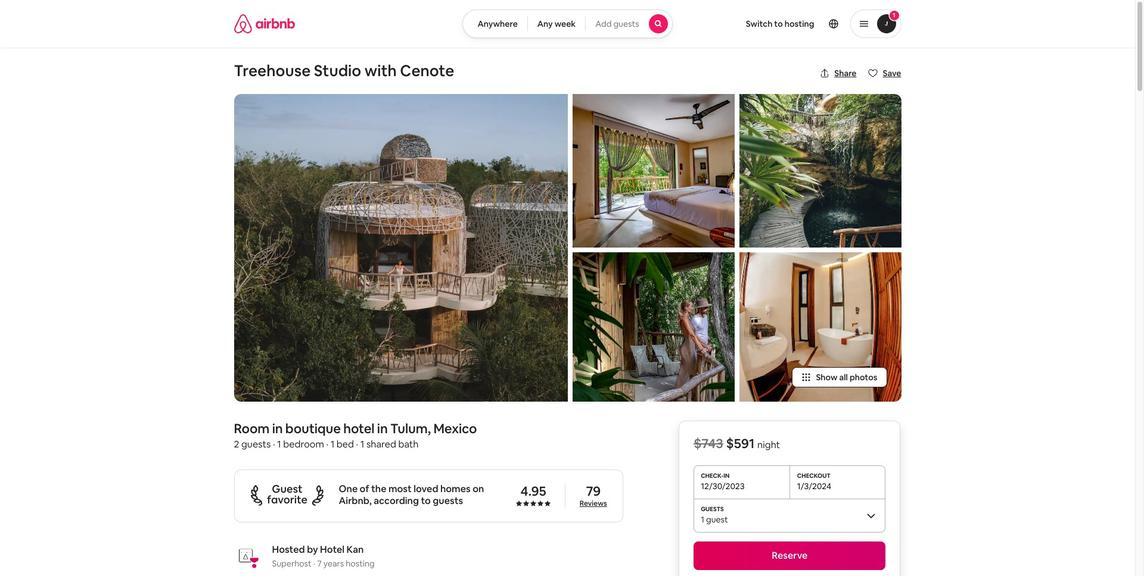 Task type: describe. For each thing, give the bounding box(es) containing it.
show all photos
[[816, 372, 877, 383]]

tulum,
[[390, 421, 431, 437]]

hotel
[[343, 421, 374, 437]]

bedroom
[[283, 438, 324, 451]]

reserve button
[[694, 542, 886, 571]]

switch to hosting
[[746, 18, 814, 29]]

· left the bed
[[326, 438, 328, 451]]

to inside one of the most loved homes on airbnb, according to guests
[[421, 495, 431, 508]]

guest
[[272, 483, 303, 497]]

treehouse studio with cenote image 3 image
[[572, 253, 734, 402]]

years
[[323, 559, 344, 570]]

boutique
[[285, 421, 341, 437]]

treehouse studio with cenote image 1 image
[[234, 94, 568, 402]]

hosting inside hosted by hotel kan superhost · 7 years hosting
[[346, 559, 375, 570]]

4.95
[[521, 483, 546, 500]]

none search field containing anywhere
[[463, 10, 672, 38]]

favorite
[[267, 494, 307, 507]]

1 guest
[[701, 515, 728, 525]]

any week button
[[527, 10, 586, 38]]

show all photos button
[[792, 368, 887, 388]]

1 left the bed
[[330, 438, 334, 451]]

switch
[[746, 18, 772, 29]]

kan
[[347, 544, 364, 556]]

airbnb,
[[339, 495, 372, 508]]

loved
[[414, 483, 438, 496]]

of
[[360, 483, 369, 496]]

with
[[365, 61, 397, 81]]

· right the bed
[[356, 438, 358, 451]]

to inside profile element
[[774, 18, 783, 29]]

79 reviews
[[580, 483, 607, 509]]

share button
[[815, 63, 861, 83]]

one
[[339, 483, 358, 496]]

hosting inside "switch to hosting" link
[[785, 18, 814, 29]]

1 inside dropdown button
[[701, 515, 704, 525]]

1 in from the left
[[272, 421, 283, 437]]

reviews
[[580, 499, 607, 509]]

reserve
[[772, 550, 808, 562]]

12/30/2023
[[701, 481, 745, 492]]

room in boutique hotel in tulum, mexico 2 guests · 1 bedroom · 1 bed · 1 shared bath
[[234, 421, 477, 451]]

the
[[371, 483, 386, 496]]

by
[[307, 544, 318, 556]]

guest favorite
[[267, 483, 307, 507]]

treehouse studio with cenote image 2 image
[[572, 94, 734, 248]]

bed
[[337, 438, 354, 451]]

any
[[537, 18, 553, 29]]

profile element
[[687, 0, 901, 48]]

most
[[388, 483, 412, 496]]

cenote
[[400, 61, 454, 81]]

photos
[[850, 372, 877, 383]]

add guests button
[[585, 10, 672, 38]]

1 left bedroom
[[277, 438, 281, 451]]



Task type: vqa. For each thing, say whether or not it's contained in the screenshot.
right Fr
no



Task type: locate. For each thing, give the bounding box(es) containing it.
None search field
[[463, 10, 672, 38]]

room
[[234, 421, 269, 437]]

1 inside "dropdown button"
[[893, 11, 895, 19]]

1 horizontal spatial to
[[774, 18, 783, 29]]

according
[[374, 495, 419, 508]]

guests left on
[[433, 495, 463, 508]]

mexico
[[433, 421, 477, 437]]

week
[[555, 18, 576, 29]]

$743
[[694, 435, 723, 452]]

1 vertical spatial guests
[[241, 438, 271, 451]]

2
[[234, 438, 239, 451]]

guests inside room in boutique hotel in tulum, mexico 2 guests · 1 bedroom · 1 bed · 1 shared bath
[[241, 438, 271, 451]]

share
[[834, 68, 857, 79]]

any week
[[537, 18, 576, 29]]

$591
[[726, 435, 755, 452]]

in
[[272, 421, 283, 437], [377, 421, 388, 437]]

night
[[757, 439, 780, 452]]

to right most on the bottom
[[421, 495, 431, 508]]

0 vertical spatial hosting
[[785, 18, 814, 29]]

guests inside button
[[613, 18, 639, 29]]

in up shared
[[377, 421, 388, 437]]

1 vertical spatial to
[[421, 495, 431, 508]]

1 button
[[850, 10, 901, 38]]

0 horizontal spatial to
[[421, 495, 431, 508]]

to
[[774, 18, 783, 29], [421, 495, 431, 508]]

all
[[839, 372, 848, 383]]

1 guest button
[[694, 499, 886, 533]]

0 horizontal spatial in
[[272, 421, 283, 437]]

guests
[[613, 18, 639, 29], [241, 438, 271, 451], [433, 495, 463, 508]]

guest
[[706, 515, 728, 525]]

guests down room
[[241, 438, 271, 451]]

bath
[[398, 438, 419, 451]]

treehouse studio with cenote
[[234, 61, 454, 81]]

1
[[893, 11, 895, 19], [277, 438, 281, 451], [330, 438, 334, 451], [360, 438, 364, 451], [701, 515, 704, 525]]

treehouse studio with cenote image 4 image
[[739, 94, 901, 248]]

hotel
[[320, 544, 345, 556]]

anywhere button
[[463, 10, 528, 38]]

hosted by hotel kan superhost · 7 years hosting
[[272, 544, 375, 570]]

2 horizontal spatial guests
[[613, 18, 639, 29]]

0 vertical spatial to
[[774, 18, 783, 29]]

treehouse
[[234, 61, 311, 81]]

in right room
[[272, 421, 283, 437]]

1 horizontal spatial in
[[377, 421, 388, 437]]

hosting
[[785, 18, 814, 29], [346, 559, 375, 570]]

79
[[586, 483, 601, 500]]

1 vertical spatial hosting
[[346, 559, 375, 570]]

add
[[595, 18, 612, 29]]

0 horizontal spatial hosting
[[346, 559, 375, 570]]

one of the most loved homes on airbnb, according to guests
[[339, 483, 484, 508]]

· left 7
[[313, 559, 315, 570]]

host profile picture image
[[234, 544, 258, 568]]

7
[[317, 559, 322, 570]]

save button
[[864, 63, 906, 83]]

2 vertical spatial guests
[[433, 495, 463, 508]]

2 in from the left
[[377, 421, 388, 437]]

shared
[[366, 438, 396, 451]]

1 down hotel
[[360, 438, 364, 451]]

1 up save
[[893, 11, 895, 19]]

hosting right "switch" at right
[[785, 18, 814, 29]]

1 horizontal spatial guests
[[433, 495, 463, 508]]

guests inside one of the most loved homes on airbnb, according to guests
[[433, 495, 463, 508]]

add guests
[[595, 18, 639, 29]]

homes
[[440, 483, 471, 496]]

switch to hosting link
[[739, 11, 821, 36]]

· inside hosted by hotel kan superhost · 7 years hosting
[[313, 559, 315, 570]]

show
[[816, 372, 837, 383]]

treehouse studio with cenote image 5 image
[[739, 253, 901, 402]]

$743 $591 night
[[694, 435, 780, 452]]

guests right add
[[613, 18, 639, 29]]

· left bedroom
[[273, 438, 275, 451]]

·
[[273, 438, 275, 451], [326, 438, 328, 451], [356, 438, 358, 451], [313, 559, 315, 570]]

1 horizontal spatial hosting
[[785, 18, 814, 29]]

studio
[[314, 61, 361, 81]]

1/3/2024
[[797, 481, 831, 492]]

on
[[473, 483, 484, 496]]

0 horizontal spatial guests
[[241, 438, 271, 451]]

to right "switch" at right
[[774, 18, 783, 29]]

anywhere
[[478, 18, 518, 29]]

1 left guest
[[701, 515, 704, 525]]

superhost
[[272, 559, 311, 570]]

hosted
[[272, 544, 305, 556]]

0 vertical spatial guests
[[613, 18, 639, 29]]

save
[[883, 68, 901, 79]]

hosting down the kan
[[346, 559, 375, 570]]



